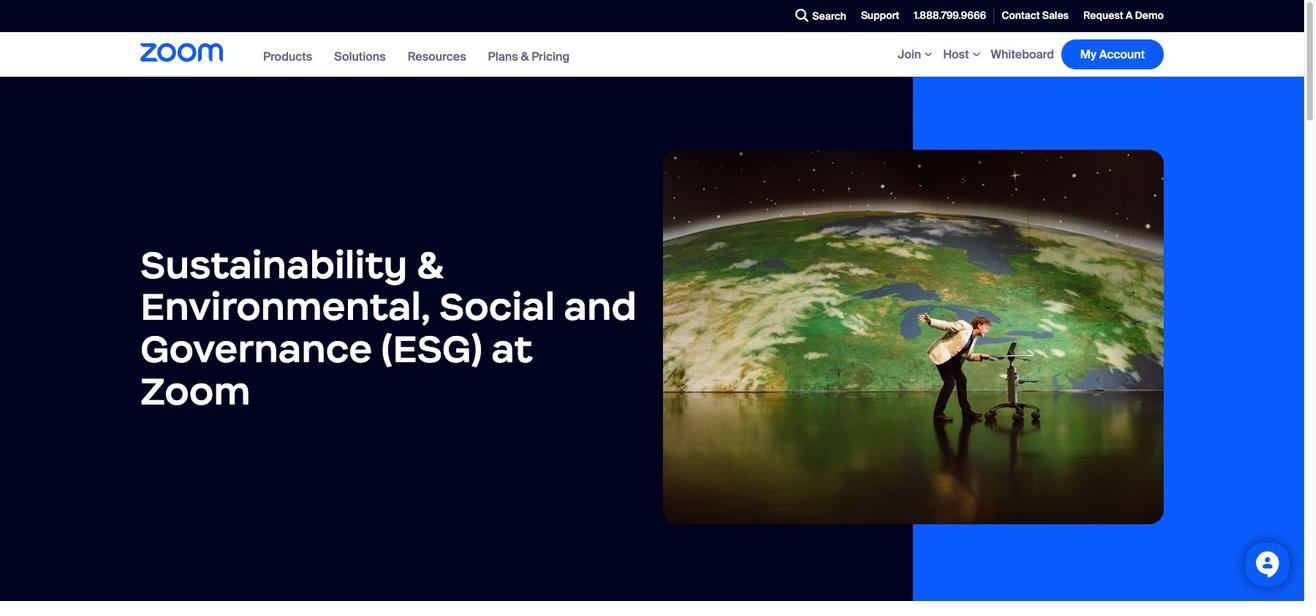 Task type: vqa. For each thing, say whether or not it's contained in the screenshot.
Pricing
yes



Task type: locate. For each thing, give the bounding box(es) containing it.
resources
[[408, 49, 466, 64]]

0 vertical spatial &
[[521, 49, 529, 64]]

solutions
[[334, 49, 386, 64]]

0 horizontal spatial &
[[417, 241, 443, 289]]

resources button
[[408, 49, 466, 64]]

sustainability
[[140, 241, 408, 289]]

demo
[[1135, 9, 1164, 22]]

and
[[564, 283, 637, 331]]

solutions button
[[334, 49, 386, 64]]

1 vertical spatial &
[[417, 241, 443, 289]]

support
[[861, 9, 900, 22]]

products button
[[263, 49, 312, 64]]

None search field
[[742, 4, 792, 28]]

account
[[1100, 47, 1145, 62]]

request a demo
[[1084, 9, 1164, 22]]

1.888.799.9666 link
[[907, 0, 994, 32]]

search image
[[796, 9, 809, 22]]

contact sales link
[[995, 0, 1076, 32]]

at
[[492, 325, 533, 373]]

zoom logo image
[[140, 43, 223, 62]]

1 horizontal spatial &
[[521, 49, 529, 64]]

host button
[[943, 47, 984, 62]]

&
[[521, 49, 529, 64], [417, 241, 443, 289]]

search image
[[796, 9, 809, 22]]

contact sales
[[1002, 9, 1069, 22]]

& inside sustainability & environmental, social and governance (esg) at zoom
[[417, 241, 443, 289]]

governance
[[140, 325, 372, 373]]

join
[[898, 47, 921, 62]]



Task type: describe. For each thing, give the bounding box(es) containing it.
products
[[263, 49, 312, 64]]

1.888.799.9666
[[914, 9, 987, 22]]

request
[[1084, 9, 1124, 22]]

& for environmental,
[[417, 241, 443, 289]]

join button
[[898, 47, 936, 62]]

social
[[440, 283, 555, 331]]

a
[[1126, 9, 1133, 22]]

environmental,
[[140, 283, 431, 331]]

zoom
[[140, 368, 251, 415]]

support link
[[854, 0, 907, 32]]

(esg)
[[381, 325, 483, 373]]

sales
[[1043, 9, 1069, 22]]

request a demo link
[[1076, 0, 1164, 32]]

esg hero image
[[663, 150, 1164, 525]]

my
[[1081, 47, 1097, 62]]

search
[[813, 10, 847, 23]]

host
[[943, 47, 969, 62]]

& for pricing
[[521, 49, 529, 64]]

contact
[[1002, 9, 1040, 22]]

my account
[[1081, 47, 1145, 62]]

whiteboard
[[991, 47, 1054, 62]]

sustainability & environmental, social and governance (esg) at zoom
[[140, 241, 637, 415]]

pricing
[[532, 49, 570, 64]]

whiteboard link
[[991, 47, 1054, 62]]

plans & pricing link
[[488, 49, 570, 64]]

my account link
[[1062, 39, 1164, 70]]

plans
[[488, 49, 518, 64]]

plans & pricing
[[488, 49, 570, 64]]



